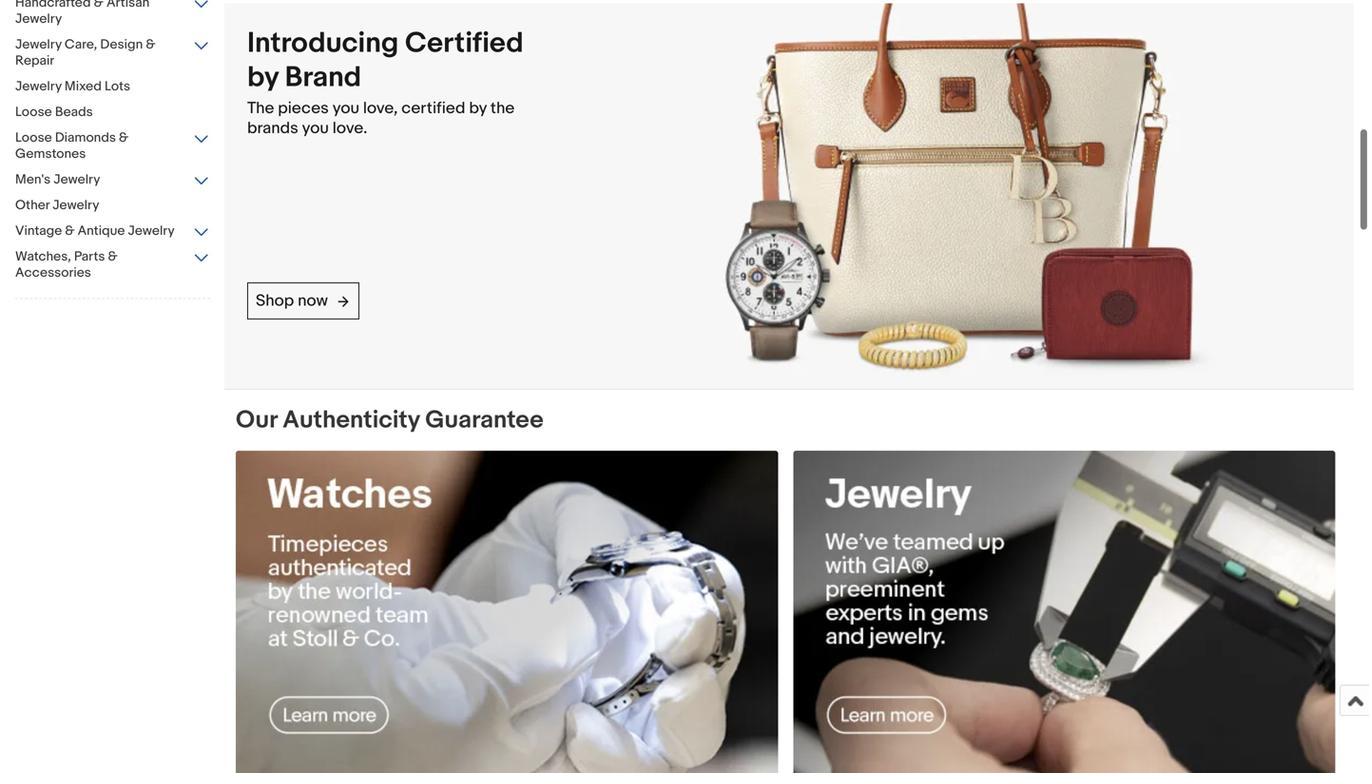 Task type: describe. For each thing, give the bounding box(es) containing it.
other
[[15, 197, 50, 214]]

introducing certified by brand image
[[563, 3, 1354, 389]]

lots
[[105, 78, 130, 95]]

0 horizontal spatial by
[[247, 60, 279, 95]]

other jewelry link
[[15, 197, 210, 215]]

the
[[491, 98, 515, 118]]

introducing certified by brand the pieces you love, certified by the brands you love.
[[247, 26, 524, 138]]

brand
[[285, 60, 362, 95]]

vintage & antique jewelry button
[[15, 223, 210, 241]]

authenticity guarantee watches image
[[236, 451, 778, 773]]

gemstones
[[15, 146, 86, 162]]

& down loose beads link
[[119, 130, 129, 146]]

handcrafted & artisan jewelry button
[[15, 0, 210, 29]]

men's jewelry button
[[15, 172, 210, 190]]

certified
[[405, 26, 524, 60]]

care,
[[65, 37, 97, 53]]

brands
[[247, 118, 299, 138]]

jewelry down handcrafted
[[15, 37, 62, 53]]

jewelry down repair
[[15, 78, 62, 95]]

handcrafted & artisan jewelry jewelry care, design & repair jewelry mixed lots loose beads loose diamonds & gemstones men's jewelry other jewelry vintage & antique jewelry watches, parts & accessories
[[15, 0, 175, 281]]

loose diamonds & gemstones button
[[15, 130, 210, 164]]

watches, parts & accessories button
[[15, 249, 210, 283]]

& right parts on the left of page
[[108, 249, 118, 265]]

jewelry down other jewelry "link"
[[128, 223, 175, 239]]

introducing
[[247, 26, 399, 60]]

& right vintage
[[65, 223, 75, 239]]

design
[[100, 37, 143, 53]]

shop now link
[[247, 283, 359, 320]]



Task type: locate. For each thing, give the bounding box(es) containing it.
shop now
[[256, 291, 328, 311]]

shop
[[256, 291, 294, 311]]

our authenticity guarantee
[[236, 406, 544, 435]]

by up the
[[247, 60, 279, 95]]

None text field
[[236, 451, 778, 773]]

you left love,
[[333, 98, 360, 118]]

1 horizontal spatial by
[[469, 98, 487, 118]]

1 vertical spatial loose
[[15, 130, 52, 146]]

jewelry down gemstones
[[54, 172, 100, 188]]

certified
[[402, 98, 466, 118]]

authenticity guarantee jewelry image
[[794, 451, 1336, 773]]

by
[[247, 60, 279, 95], [469, 98, 487, 118]]

vintage
[[15, 223, 62, 239]]

love,
[[363, 98, 398, 118]]

1 vertical spatial by
[[469, 98, 487, 118]]

1 loose from the top
[[15, 104, 52, 120]]

jewelry up repair
[[15, 11, 62, 27]]

& right design
[[146, 37, 156, 53]]

1 horizontal spatial you
[[333, 98, 360, 118]]

0 vertical spatial by
[[247, 60, 279, 95]]

0 vertical spatial loose
[[15, 104, 52, 120]]

mixed
[[65, 78, 102, 95]]

pieces
[[278, 98, 329, 118]]

by left the the
[[469, 98, 487, 118]]

None text field
[[794, 451, 1336, 773]]

diamonds
[[55, 130, 116, 146]]

loose up men's
[[15, 130, 52, 146]]

jewelry care, design & repair button
[[15, 37, 210, 71]]

parts
[[74, 249, 105, 265]]

beads
[[55, 104, 93, 120]]

loose beads link
[[15, 104, 210, 122]]

men's
[[15, 172, 51, 188]]

authenticity
[[283, 406, 420, 435]]

jewelry up antique
[[53, 197, 99, 214]]

2 loose from the top
[[15, 130, 52, 146]]

loose left beads
[[15, 104, 52, 120]]

jewelry mixed lots link
[[15, 78, 210, 97]]

you left the love. in the top left of the page
[[302, 118, 329, 138]]

0 horizontal spatial you
[[302, 118, 329, 138]]

watches,
[[15, 249, 71, 265]]

handcrafted
[[15, 0, 91, 11]]

antique
[[78, 223, 125, 239]]

our
[[236, 406, 277, 435]]

loose
[[15, 104, 52, 120], [15, 130, 52, 146]]

you
[[333, 98, 360, 118], [302, 118, 329, 138]]

the
[[247, 98, 274, 118]]

now
[[298, 291, 328, 311]]

& left artisan
[[94, 0, 104, 11]]

repair
[[15, 53, 54, 69]]

&
[[94, 0, 104, 11], [146, 37, 156, 53], [119, 130, 129, 146], [65, 223, 75, 239], [108, 249, 118, 265]]

accessories
[[15, 265, 91, 281]]

artisan
[[106, 0, 150, 11]]

jewelry
[[15, 11, 62, 27], [15, 37, 62, 53], [15, 78, 62, 95], [54, 172, 100, 188], [53, 197, 99, 214], [128, 223, 175, 239]]

guarantee
[[425, 406, 544, 435]]

love.
[[333, 118, 367, 138]]



Task type: vqa. For each thing, say whether or not it's contained in the screenshot.
Find
no



